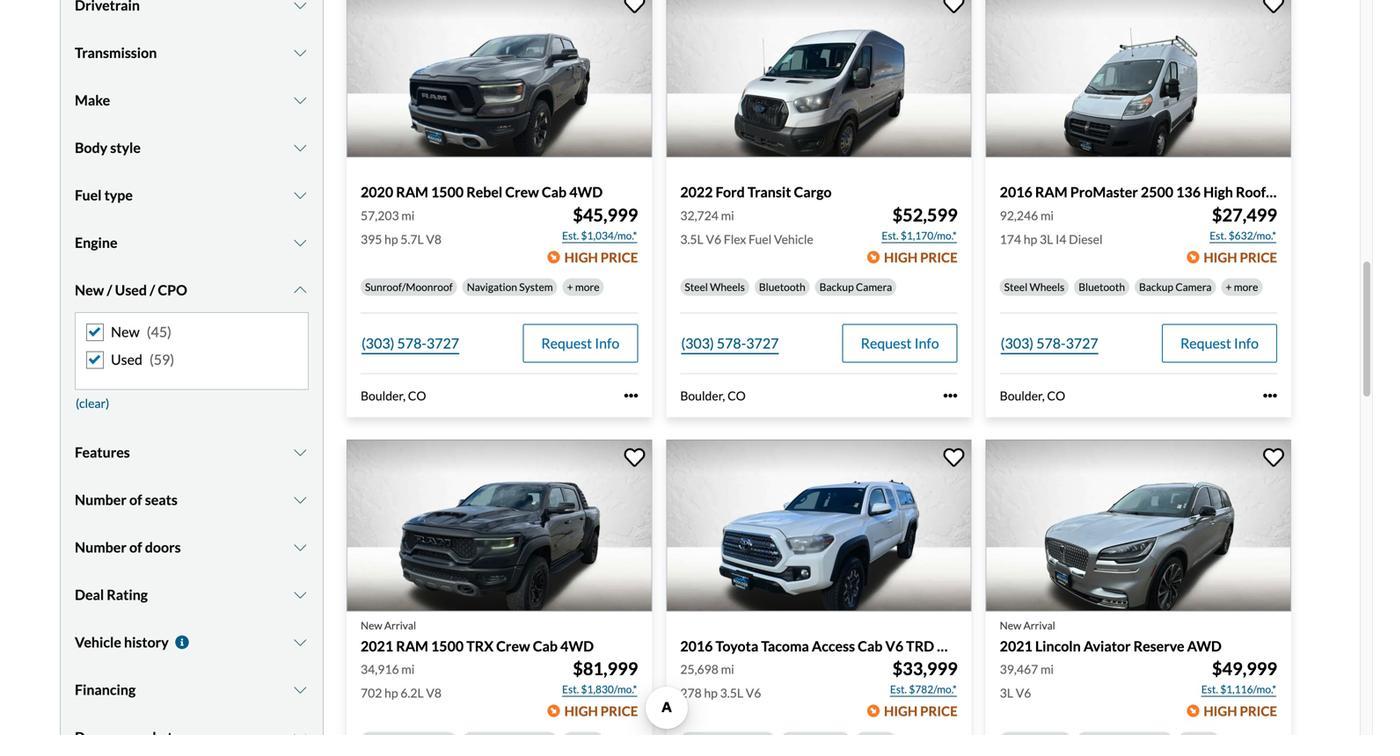 Task type: locate. For each thing, give the bounding box(es) containing it.
access
[[812, 638, 855, 655]]

1 vertical spatial vehicle
[[75, 634, 121, 651]]

boulder, co for $52,599
[[680, 388, 746, 403]]

fuel inside dropdown button
[[75, 187, 102, 204]]

(303) for $27,499
[[1001, 335, 1034, 352]]

crew
[[505, 184, 539, 201], [496, 638, 530, 655]]

boulder, for $52,599
[[680, 388, 725, 403]]

chevron down image inside fuel type dropdown button
[[292, 188, 309, 203]]

mi down ford
[[721, 208, 734, 223]]

3 3727 from the left
[[1066, 335, 1099, 352]]

request for $52,599
[[861, 335, 912, 352]]

number of seats button
[[75, 478, 309, 522]]

number down features
[[75, 491, 127, 509]]

0 vertical spatial used
[[115, 282, 147, 299]]

mi up 5.7l
[[401, 208, 415, 223]]

1 vertical spatial number
[[75, 539, 127, 556]]

1 578- from the left
[[397, 335, 427, 352]]

2 (303) from the left
[[681, 335, 714, 352]]

v6 down 39,467
[[1016, 686, 1032, 701]]

2016 for $33,999
[[680, 638, 713, 655]]

1 v8 from the top
[[426, 232, 442, 247]]

5 chevron down image from the top
[[292, 188, 309, 203]]

mi inside 34,916 mi 702 hp 6.2l v8
[[401, 662, 415, 677]]

est. $1,830/mo.* button
[[561, 681, 638, 699]]

4wd up $81,999
[[561, 638, 594, 655]]

ellipsis h image
[[624, 389, 638, 403]]

0 horizontal spatial ellipsis h image
[[944, 389, 958, 403]]

hp right the 395
[[385, 232, 398, 247]]

1 horizontal spatial request
[[861, 335, 912, 352]]

cab right trx
[[533, 638, 558, 655]]

(303) 578-3727 button for $27,499
[[1000, 324, 1100, 363]]

camera down est. $632/mo.* button on the top right
[[1176, 280, 1212, 293]]

steel down the 32,724
[[685, 280, 708, 293]]

hp inside 92,246 mi 174 hp 3l i4 diesel
[[1024, 232, 1038, 247]]

0 horizontal spatial +
[[567, 280, 573, 293]]

est. inside $52,599 est. $1,170/mo.*
[[882, 229, 899, 242]]

co
[[408, 388, 426, 403], [728, 388, 746, 403], [1047, 388, 1066, 403]]

1 steel wheels from the left
[[685, 280, 745, 293]]

2 request info button from the left
[[843, 324, 958, 363]]

crew right the rebel
[[505, 184, 539, 201]]

high price down the est. $1,034/mo.* button
[[565, 249, 638, 265]]

1 vertical spatial 1500
[[431, 638, 464, 655]]

mi for $49,999
[[1041, 662, 1054, 677]]

1 boulder, co from the left
[[361, 388, 426, 403]]

steel wheels down 174 on the top
[[1005, 280, 1065, 293]]

1 chevron down image from the top
[[292, 283, 309, 298]]

174
[[1000, 232, 1022, 247]]

1 horizontal spatial bluetooth
[[1079, 280, 1125, 293]]

1 vertical spatial v8
[[426, 686, 442, 701]]

1 boulder, from the left
[[361, 388, 406, 403]]

2 3727 from the left
[[746, 335, 779, 352]]

hp for $27,499
[[1024, 232, 1038, 247]]

$49,999
[[1212, 659, 1278, 680]]

steel for $27,499
[[1005, 280, 1028, 293]]

vehicle inside 32,724 mi 3.5l v6 flex fuel vehicle
[[774, 232, 814, 247]]

0 vertical spatial fuel
[[75, 187, 102, 204]]

new up 39,467
[[1000, 619, 1022, 632]]

1 horizontal spatial 2016
[[1000, 184, 1033, 201]]

mi inside 39,467 mi 3l v6
[[1041, 662, 1054, 677]]

3 578- from the left
[[1037, 335, 1066, 352]]

transit
[[748, 184, 791, 201]]

$49,999 est. $1,116/mo.*
[[1202, 659, 1278, 696]]

0 vertical spatial of
[[129, 491, 142, 509]]

1 backup from the left
[[820, 280, 854, 293]]

trx
[[467, 638, 494, 655]]

used left 'cpo'
[[115, 282, 147, 299]]

of left doors
[[129, 539, 142, 556]]

1500 left the rebel
[[431, 184, 464, 201]]

0 horizontal spatial backup
[[820, 280, 854, 293]]

chevron down image
[[292, 0, 309, 12], [292, 46, 309, 60], [292, 93, 309, 108], [292, 141, 309, 155], [292, 188, 309, 203], [292, 236, 309, 250], [292, 446, 309, 460]]

1 / from the left
[[107, 282, 112, 299]]

chevron down image inside number of seats dropdown button
[[292, 493, 309, 507]]

4wd up $45,999
[[569, 184, 603, 201]]

off
[[937, 638, 958, 655]]

high for $52,599
[[884, 249, 918, 265]]

bluetooth
[[759, 280, 806, 293], [1079, 280, 1125, 293]]

(303) for $52,599
[[681, 335, 714, 352]]

1 cargo from the left
[[794, 184, 832, 201]]

/ down engine
[[107, 282, 112, 299]]

est. inside $27,499 est. $632/mo.*
[[1210, 229, 1227, 242]]

2 horizontal spatial 3727
[[1066, 335, 1099, 352]]

chevron down image for make
[[292, 93, 309, 108]]

arrival inside "new arrival 2021 lincoln aviator reserve awd"
[[1024, 619, 1056, 632]]

arrival inside new arrival 2021 ram 1500 trx crew cab 4wd
[[384, 619, 416, 632]]

new inside dropdown button
[[75, 282, 104, 299]]

2 steel from the left
[[1005, 280, 1028, 293]]

+ down est. $632/mo.* button on the top right
[[1226, 280, 1232, 293]]

boulder, co for $27,499
[[1000, 388, 1066, 403]]

1 vertical spatial crew
[[496, 638, 530, 655]]

chevron down image for deal rating
[[292, 588, 309, 602]]

1 horizontal spatial boulder,
[[680, 388, 725, 403]]

new down engine
[[75, 282, 104, 299]]

1 horizontal spatial 578-
[[717, 335, 746, 352]]

1 (303) 578-3727 from the left
[[362, 335, 459, 352]]

0 horizontal spatial bluetooth
[[759, 280, 806, 293]]

1 + more from the left
[[567, 280, 600, 293]]

2 steel wheels from the left
[[1005, 280, 1065, 293]]

high down the est. $1,034/mo.* button
[[565, 249, 598, 265]]

high down the est. $1,830/mo.* button on the left of the page
[[565, 703, 598, 719]]

2 (303) 578-3727 from the left
[[681, 335, 779, 352]]

new inside "new arrival 2021 lincoln aviator reserve awd"
[[1000, 619, 1022, 632]]

1 co from the left
[[408, 388, 426, 403]]

2 bluetooth from the left
[[1079, 280, 1125, 293]]

bluetooth for $52,599
[[759, 280, 806, 293]]

ram for $27,499
[[1036, 184, 1068, 201]]

price for $52,599
[[920, 249, 958, 265]]

92,246
[[1000, 208, 1038, 223]]

high down est. $632/mo.* button on the top right
[[1204, 249, 1238, 265]]

request for $27,499
[[1181, 335, 1232, 352]]

1 horizontal spatial /
[[150, 282, 155, 299]]

3 request info from the left
[[1181, 335, 1259, 352]]

new up used (59) on the left of page
[[111, 324, 140, 341]]

number for number of seats
[[75, 491, 127, 509]]

+ more right system
[[567, 280, 600, 293]]

5 chevron down image from the top
[[292, 636, 309, 650]]

578-
[[397, 335, 427, 352], [717, 335, 746, 352], [1037, 335, 1066, 352]]

0 horizontal spatial 3.5l
[[680, 232, 704, 247]]

new (45)
[[111, 324, 171, 341]]

1 2021 from the left
[[361, 638, 393, 655]]

of inside the number of doors dropdown button
[[129, 539, 142, 556]]

6 chevron down image from the top
[[292, 236, 309, 250]]

1 horizontal spatial 3.5l
[[720, 686, 744, 701]]

co for $27,499
[[1047, 388, 1066, 403]]

high down est. $782/mo.* button
[[884, 703, 918, 719]]

578- for $52,599
[[717, 335, 746, 352]]

est. down "$27,499"
[[1210, 229, 1227, 242]]

mi inside 25,698 mi 278 hp 3.5l v6
[[721, 662, 734, 677]]

2 horizontal spatial (303) 578-3727 button
[[1000, 324, 1100, 363]]

0 vertical spatial 2016
[[1000, 184, 1033, 201]]

/
[[107, 282, 112, 299], [150, 282, 155, 299]]

request for $45,999
[[541, 335, 592, 352]]

history
[[124, 634, 169, 651]]

3 (303) 578-3727 button from the left
[[1000, 324, 1100, 363]]

diesel
[[1069, 232, 1103, 247]]

new arrival 2021 ram 1500 trx crew cab 4wd
[[361, 619, 594, 655]]

2500
[[1141, 184, 1174, 201]]

1 (303) from the left
[[362, 335, 395, 352]]

bluetooth down diesel
[[1079, 280, 1125, 293]]

0 horizontal spatial fuel
[[75, 187, 102, 204]]

2 horizontal spatial request
[[1181, 335, 1232, 352]]

chevron down image for features
[[292, 446, 309, 460]]

toyota
[[716, 638, 759, 655]]

3.5l
[[680, 232, 704, 247], [720, 686, 744, 701]]

2 chevron down image from the top
[[292, 46, 309, 60]]

3 chevron down image from the top
[[292, 93, 309, 108]]

0 horizontal spatial 578-
[[397, 335, 427, 352]]

1 vertical spatial 3.5l
[[720, 686, 744, 701]]

(303) 578-3727 for $27,499
[[1001, 335, 1099, 352]]

1 horizontal spatial more
[[1234, 280, 1259, 293]]

2 horizontal spatial info
[[1234, 335, 1259, 352]]

3.5l inside 32,724 mi 3.5l v6 flex fuel vehicle
[[680, 232, 704, 247]]

0 horizontal spatial boulder,
[[361, 388, 406, 403]]

1 horizontal spatial 3l
[[1040, 232, 1053, 247]]

1 horizontal spatial steel
[[1005, 280, 1028, 293]]

4wd
[[569, 184, 603, 201], [561, 638, 594, 655], [996, 638, 1030, 655]]

2 of from the top
[[129, 539, 142, 556]]

wheels for $27,499
[[1030, 280, 1065, 293]]

1 horizontal spatial 3727
[[746, 335, 779, 352]]

1 horizontal spatial cargo
[[1269, 184, 1307, 201]]

high price down the est. $1,830/mo.* button on the left of the page
[[565, 703, 638, 719]]

number inside dropdown button
[[75, 491, 127, 509]]

2 horizontal spatial boulder, co
[[1000, 388, 1066, 403]]

price
[[601, 249, 638, 265], [920, 249, 958, 265], [1240, 249, 1278, 265], [601, 703, 638, 719], [920, 703, 958, 719], [1240, 703, 1278, 719]]

0 horizontal spatial co
[[408, 388, 426, 403]]

road
[[961, 638, 994, 655]]

number inside dropdown button
[[75, 539, 127, 556]]

3 (303) 578-3727 from the left
[[1001, 335, 1099, 352]]

3727
[[427, 335, 459, 352], [746, 335, 779, 352], [1066, 335, 1099, 352]]

0 horizontal spatial camera
[[856, 280, 892, 293]]

wheels down i4
[[1030, 280, 1065, 293]]

1 horizontal spatial +
[[1226, 280, 1232, 293]]

price down the $1,830/mo.*
[[601, 703, 638, 719]]

engine button
[[75, 221, 309, 265]]

2016 up 92,246
[[1000, 184, 1033, 201]]

hp right 278
[[704, 686, 718, 701]]

3 co from the left
[[1047, 388, 1066, 403]]

price down $632/mo.*
[[1240, 249, 1278, 265]]

v8 inside 57,203 mi 395 hp 5.7l v8
[[426, 232, 442, 247]]

2 / from the left
[[150, 282, 155, 299]]

new up 34,916
[[361, 619, 382, 632]]

camera down est. $1,170/mo.* button
[[856, 280, 892, 293]]

2 backup from the left
[[1139, 280, 1174, 293]]

0 horizontal spatial wheels
[[710, 280, 745, 293]]

vehicle history button
[[75, 621, 309, 665]]

2 boulder, from the left
[[680, 388, 725, 403]]

1 horizontal spatial camera
[[1176, 280, 1212, 293]]

1 horizontal spatial boulder, co
[[680, 388, 746, 403]]

1 camera from the left
[[856, 280, 892, 293]]

1 backup camera from the left
[[820, 280, 892, 293]]

hp right 174 on the top
[[1024, 232, 1038, 247]]

vehicle history
[[75, 634, 169, 651]]

1 horizontal spatial (303)
[[681, 335, 714, 352]]

diamond black crystal pearlcoat 2021 ram 1500 trx crew cab 4wd pickup truck all-wheel drive automatic image
[[347, 440, 652, 612]]

1500 left trx
[[431, 638, 464, 655]]

high down est. $1,170/mo.* button
[[884, 249, 918, 265]]

3l inside 39,467 mi 3l v6
[[1000, 686, 1014, 701]]

1 request info from the left
[[541, 335, 620, 352]]

3l left i4
[[1040, 232, 1053, 247]]

702
[[361, 686, 382, 701]]

0 vertical spatial number
[[75, 491, 127, 509]]

arrival for $81,999
[[384, 619, 416, 632]]

2022
[[680, 184, 713, 201]]

3.5l inside 25,698 mi 278 hp 3.5l v6
[[720, 686, 744, 701]]

request
[[541, 335, 592, 352], [861, 335, 912, 352], [1181, 335, 1232, 352]]

1 vertical spatial fuel
[[749, 232, 772, 247]]

2 request info from the left
[[861, 335, 939, 352]]

request info
[[541, 335, 620, 352], [861, 335, 939, 352], [1181, 335, 1259, 352]]

high for $81,999
[[565, 703, 598, 719]]

chevron down image for engine
[[292, 236, 309, 250]]

steel wheels down flex
[[685, 280, 745, 293]]

ram up 34,916 mi 702 hp 6.2l v8
[[396, 638, 428, 655]]

bluetooth for $27,499
[[1079, 280, 1125, 293]]

info for $52,599
[[915, 335, 939, 352]]

est. left '$1,116/mo.*'
[[1202, 683, 1219, 696]]

2 ellipsis h image from the left
[[1264, 389, 1278, 403]]

bright white clearcoat 2016 ram promaster 2500 136 high roof cargo van van front-wheel drive automatic image
[[986, 0, 1292, 158]]

high price down est. $632/mo.* button on the top right
[[1204, 249, 1278, 265]]

features button
[[75, 431, 309, 475]]

57,203
[[361, 208, 399, 223]]

0 horizontal spatial request info button
[[523, 324, 638, 363]]

2 chevron down image from the top
[[292, 493, 309, 507]]

0 horizontal spatial (303) 578-3727 button
[[361, 324, 460, 363]]

1 horizontal spatial co
[[728, 388, 746, 403]]

1 arrival from the left
[[384, 619, 416, 632]]

bluetooth down 32,724 mi 3.5l v6 flex fuel vehicle
[[759, 280, 806, 293]]

2016 up 25,698
[[680, 638, 713, 655]]

more right system
[[575, 280, 600, 293]]

0 vertical spatial 3.5l
[[680, 232, 704, 247]]

chevron down image inside the number of doors dropdown button
[[292, 541, 309, 555]]

1 of from the top
[[129, 491, 142, 509]]

6 chevron down image from the top
[[292, 683, 309, 697]]

2021 up 34,916
[[361, 638, 393, 655]]

1 info from the left
[[595, 335, 620, 352]]

ram up 92,246 mi 174 hp 3l i4 diesel
[[1036, 184, 1068, 201]]

2 horizontal spatial request info
[[1181, 335, 1259, 352]]

0 horizontal spatial + more
[[567, 280, 600, 293]]

mi down lincoln at the right of page
[[1041, 662, 1054, 677]]

chevron down image inside deal rating dropdown button
[[292, 588, 309, 602]]

7 chevron down image from the top
[[292, 446, 309, 460]]

v8 inside 34,916 mi 702 hp 6.2l v8
[[426, 686, 442, 701]]

mi right 92,246
[[1041, 208, 1054, 223]]

ram right 2020
[[396, 184, 428, 201]]

request info button for $52,599
[[843, 324, 958, 363]]

est. left $1,170/mo.*
[[882, 229, 899, 242]]

0 horizontal spatial vehicle
[[75, 634, 121, 651]]

of for doors
[[129, 539, 142, 556]]

0 vertical spatial v8
[[426, 232, 442, 247]]

1 vertical spatial used
[[111, 351, 142, 368]]

3 boulder, co from the left
[[1000, 388, 1066, 403]]

est. left $1,034/mo.*
[[562, 229, 579, 242]]

high price down est. $1,116/mo.* button
[[1204, 703, 1278, 719]]

wheels down flex
[[710, 280, 745, 293]]

est. down $33,999
[[890, 683, 907, 696]]

used
[[115, 282, 147, 299], [111, 351, 142, 368]]

fuel
[[75, 187, 102, 204], [749, 232, 772, 247]]

white 2022 ford transit cargo van  automatic image
[[666, 0, 972, 158]]

1 horizontal spatial fuel
[[749, 232, 772, 247]]

hp inside 34,916 mi 702 hp 6.2l v8
[[385, 686, 398, 701]]

1 horizontal spatial info
[[915, 335, 939, 352]]

camera for $52,599
[[856, 280, 892, 293]]

steel down 174 on the top
[[1005, 280, 1028, 293]]

price for $45,999
[[601, 249, 638, 265]]

fuel right flex
[[749, 232, 772, 247]]

(303)
[[362, 335, 395, 352], [681, 335, 714, 352], [1001, 335, 1034, 352]]

1 horizontal spatial backup
[[1139, 280, 1174, 293]]

2 horizontal spatial (303) 578-3727
[[1001, 335, 1099, 352]]

co for $52,599
[[728, 388, 746, 403]]

v8 for $45,999
[[426, 232, 442, 247]]

1 vertical spatial 2016
[[680, 638, 713, 655]]

1 bluetooth from the left
[[759, 280, 806, 293]]

more down est. $632/mo.* button on the top right
[[1234, 280, 1259, 293]]

4 chevron down image from the top
[[292, 141, 309, 155]]

mi inside 57,203 mi 395 hp 5.7l v8
[[401, 208, 415, 223]]

v8
[[426, 232, 442, 247], [426, 686, 442, 701]]

1 3727 from the left
[[427, 335, 459, 352]]

$1,830/mo.*
[[581, 683, 637, 696]]

mi up 6.2l
[[401, 662, 415, 677]]

0 horizontal spatial arrival
[[384, 619, 416, 632]]

1 horizontal spatial wheels
[[1030, 280, 1065, 293]]

2 backup camera from the left
[[1139, 280, 1212, 293]]

0 horizontal spatial /
[[107, 282, 112, 299]]

0 horizontal spatial boulder, co
[[361, 388, 426, 403]]

3 request from the left
[[1181, 335, 1232, 352]]

2 1500 from the top
[[431, 638, 464, 655]]

chevron down image inside transmission dropdown button
[[292, 46, 309, 60]]

1 horizontal spatial + more
[[1226, 280, 1259, 293]]

3.5l right 278
[[720, 686, 744, 701]]

chevron down image inside the new / used / cpo dropdown button
[[292, 283, 309, 298]]

2021 inside new arrival 2021 ram 1500 trx crew cab 4wd
[[361, 638, 393, 655]]

32,724
[[680, 208, 719, 223]]

chevron down image
[[292, 283, 309, 298], [292, 493, 309, 507], [292, 541, 309, 555], [292, 588, 309, 602], [292, 636, 309, 650], [292, 683, 309, 697], [292, 731, 309, 736]]

0 vertical spatial 3l
[[1040, 232, 1053, 247]]

boulder, for $45,999
[[361, 388, 406, 403]]

backup camera down est. $632/mo.* button on the top right
[[1139, 280, 1212, 293]]

0 horizontal spatial steel wheels
[[685, 280, 745, 293]]

chevron down image inside make dropdown button
[[292, 93, 309, 108]]

$33,999 est. $782/mo.*
[[890, 659, 958, 696]]

2 2021 from the left
[[1000, 638, 1033, 655]]

2 co from the left
[[728, 388, 746, 403]]

1 horizontal spatial (303) 578-3727 button
[[680, 324, 780, 363]]

boulder,
[[361, 388, 406, 403], [680, 388, 725, 403], [1000, 388, 1045, 403]]

2 number from the top
[[75, 539, 127, 556]]

mi inside 92,246 mi 174 hp 3l i4 diesel
[[1041, 208, 1054, 223]]

of left seats
[[129, 491, 142, 509]]

2 + more from the left
[[1226, 280, 1259, 293]]

0 horizontal spatial 3l
[[1000, 686, 1014, 701]]

v8 right 6.2l
[[426, 686, 442, 701]]

1 chevron down image from the top
[[292, 0, 309, 12]]

hp inside 57,203 mi 395 hp 5.7l v8
[[385, 232, 398, 247]]

/ left 'cpo'
[[150, 282, 155, 299]]

1 ellipsis h image from the left
[[944, 389, 958, 403]]

2 578- from the left
[[717, 335, 746, 352]]

0 horizontal spatial (303) 578-3727
[[362, 335, 459, 352]]

3 info from the left
[[1234, 335, 1259, 352]]

number of doors button
[[75, 526, 309, 570]]

high for $45,999
[[565, 249, 598, 265]]

2 camera from the left
[[1176, 280, 1212, 293]]

steel for $52,599
[[685, 280, 708, 293]]

hp right 702
[[385, 686, 398, 701]]

2 v8 from the top
[[426, 686, 442, 701]]

0 vertical spatial vehicle
[[774, 232, 814, 247]]

arrival up lincoln at the right of page
[[1024, 619, 1056, 632]]

0 horizontal spatial (303)
[[362, 335, 395, 352]]

4wd inside new arrival 2021 ram 1500 trx crew cab 4wd
[[561, 638, 594, 655]]

chevron down image inside 'engine' dropdown button
[[292, 236, 309, 250]]

1 horizontal spatial (303) 578-3727
[[681, 335, 779, 352]]

request info button
[[523, 324, 638, 363], [843, 324, 958, 363], [1162, 324, 1278, 363]]

1 horizontal spatial steel wheels
[[1005, 280, 1065, 293]]

backup for $52,599
[[820, 280, 854, 293]]

price down '$1,116/mo.*'
[[1240, 703, 1278, 719]]

est. inside $49,999 est. $1,116/mo.*
[[1202, 683, 1219, 696]]

roof
[[1236, 184, 1266, 201]]

1 horizontal spatial 2021
[[1000, 638, 1033, 655]]

fuel type
[[75, 187, 133, 204]]

0 horizontal spatial 2021
[[361, 638, 393, 655]]

32,724 mi 3.5l v6 flex fuel vehicle
[[680, 208, 814, 247]]

2016 for $27,499
[[1000, 184, 1033, 201]]

hp inside 25,698 mi 278 hp 3.5l v6
[[704, 686, 718, 701]]

0 horizontal spatial cargo
[[794, 184, 832, 201]]

(59)
[[150, 351, 174, 368]]

2 horizontal spatial co
[[1047, 388, 1066, 403]]

1 vertical spatial of
[[129, 539, 142, 556]]

navigation system
[[467, 280, 553, 293]]

2 request from the left
[[861, 335, 912, 352]]

2 horizontal spatial boulder,
[[1000, 388, 1045, 403]]

new
[[75, 282, 104, 299], [111, 324, 140, 341], [361, 619, 382, 632], [1000, 619, 1022, 632]]

3 (303) from the left
[[1001, 335, 1034, 352]]

2 info from the left
[[915, 335, 939, 352]]

request info button for $45,999
[[523, 324, 638, 363]]

39,467
[[1000, 662, 1038, 677]]

est. for $27,499
[[1210, 229, 1227, 242]]

2 boulder, co from the left
[[680, 388, 746, 403]]

1 number from the top
[[75, 491, 127, 509]]

3.5l down the 32,724
[[680, 232, 704, 247]]

0 horizontal spatial 3727
[[427, 335, 459, 352]]

(303) 578-3727 button
[[361, 324, 460, 363], [680, 324, 780, 363], [1000, 324, 1100, 363]]

ram for $45,999
[[396, 184, 428, 201]]

1 horizontal spatial arrival
[[1024, 619, 1056, 632]]

1 request from the left
[[541, 335, 592, 352]]

39,467 mi 3l v6
[[1000, 662, 1054, 701]]

0 vertical spatial 1500
[[431, 184, 464, 201]]

backup for $27,499
[[1139, 280, 1174, 293]]

number up deal rating
[[75, 539, 127, 556]]

high down est. $1,116/mo.* button
[[1204, 703, 1238, 719]]

of inside number of seats dropdown button
[[129, 491, 142, 509]]

crew right trx
[[496, 638, 530, 655]]

4 chevron down image from the top
[[292, 588, 309, 602]]

2 (303) 578-3727 button from the left
[[680, 324, 780, 363]]

2 horizontal spatial (303)
[[1001, 335, 1034, 352]]

3 chevron down image from the top
[[292, 541, 309, 555]]

mi inside 32,724 mi 3.5l v6 flex fuel vehicle
[[721, 208, 734, 223]]

1 vertical spatial 3l
[[1000, 686, 1014, 701]]

est. inside $33,999 est. $782/mo.*
[[890, 683, 907, 696]]

2 horizontal spatial request info button
[[1162, 324, 1278, 363]]

arrival up 34,916
[[384, 619, 416, 632]]

cargo right transit
[[794, 184, 832, 201]]

v6 left flex
[[706, 232, 722, 247]]

0 horizontal spatial 2016
[[680, 638, 713, 655]]

0 horizontal spatial backup camera
[[820, 280, 892, 293]]

1 horizontal spatial request info button
[[843, 324, 958, 363]]

v6 down toyota at bottom right
[[746, 686, 761, 701]]

chevron down image inside features dropdown button
[[292, 446, 309, 460]]

v8 right 5.7l
[[426, 232, 442, 247]]

v6
[[706, 232, 722, 247], [886, 638, 904, 655], [746, 686, 761, 701], [1016, 686, 1032, 701]]

4wd up 39,467
[[996, 638, 1030, 655]]

cargo left 'van'
[[1269, 184, 1307, 201]]

price down $1,034/mo.*
[[601, 249, 638, 265]]

3l down 39,467
[[1000, 686, 1014, 701]]

est. inside $45,999 est. $1,034/mo.*
[[562, 229, 579, 242]]

34,916
[[361, 662, 399, 677]]

2021 inside "new arrival 2021 lincoln aviator reserve awd"
[[1000, 638, 1033, 655]]

2 horizontal spatial 578-
[[1037, 335, 1066, 352]]

steel wheels for $27,499
[[1005, 280, 1065, 293]]

chevron down image inside financing "dropdown button"
[[292, 683, 309, 697]]

price down $1,170/mo.*
[[920, 249, 958, 265]]

price for $33,999
[[920, 703, 958, 719]]

1 wheels from the left
[[710, 280, 745, 293]]

1 (303) 578-3727 button from the left
[[361, 324, 460, 363]]

chevron down image inside body style dropdown button
[[292, 141, 309, 155]]

2 cargo from the left
[[1269, 184, 1307, 201]]

vehicle down transit
[[774, 232, 814, 247]]

1 horizontal spatial backup camera
[[1139, 280, 1212, 293]]

used down the new (45) in the left top of the page
[[111, 351, 142, 368]]

ellipsis h image
[[944, 389, 958, 403], [1264, 389, 1278, 403]]

fuel left type
[[75, 187, 102, 204]]

$52,599
[[893, 204, 958, 226]]

3727 for $27,499
[[1066, 335, 1099, 352]]

0 horizontal spatial request info
[[541, 335, 620, 352]]

+ right system
[[567, 280, 573, 293]]

0 horizontal spatial request
[[541, 335, 592, 352]]

high price down est. $1,170/mo.* button
[[884, 249, 958, 265]]

mi for $81,999
[[401, 662, 415, 677]]

1 horizontal spatial request info
[[861, 335, 939, 352]]

system
[[519, 280, 553, 293]]

est.
[[562, 229, 579, 242], [882, 229, 899, 242], [1210, 229, 1227, 242], [562, 683, 579, 696], [890, 683, 907, 696], [1202, 683, 1219, 696]]

2 wheels from the left
[[1030, 280, 1065, 293]]

1 steel from the left
[[685, 280, 708, 293]]

2021 up 39,467
[[1000, 638, 1033, 655]]

1 request info button from the left
[[523, 324, 638, 363]]

1 horizontal spatial vehicle
[[774, 232, 814, 247]]

est. left the $1,830/mo.*
[[562, 683, 579, 696]]

3 boulder, from the left
[[1000, 388, 1045, 403]]

2 arrival from the left
[[1024, 619, 1056, 632]]

1 horizontal spatial ellipsis h image
[[1264, 389, 1278, 403]]

deal
[[75, 587, 104, 604]]

+ more down est. $632/mo.* button on the top right
[[1226, 280, 1259, 293]]

request info for $27,499
[[1181, 335, 1259, 352]]

0 horizontal spatial info
[[595, 335, 620, 352]]

high price down est. $782/mo.* button
[[884, 703, 958, 719]]

2021 for $49,999
[[1000, 638, 1033, 655]]

mi down toyota at bottom right
[[721, 662, 734, 677]]

3l
[[1040, 232, 1053, 247], [1000, 686, 1014, 701]]

3 request info button from the left
[[1162, 324, 1278, 363]]

mi for $45,999
[[401, 208, 415, 223]]

price down $782/mo.*
[[920, 703, 958, 719]]

0 horizontal spatial more
[[575, 280, 600, 293]]

+ more
[[567, 280, 600, 293], [1226, 280, 1259, 293]]

high price for $49,999
[[1204, 703, 1278, 719]]

info for $45,999
[[595, 335, 620, 352]]

0 horizontal spatial steel
[[685, 280, 708, 293]]

backup camera down est. $1,170/mo.* button
[[820, 280, 892, 293]]

est. inside $81,999 est. $1,830/mo.*
[[562, 683, 579, 696]]

new inside new arrival 2021 ram 1500 trx crew cab 4wd
[[361, 619, 382, 632]]

vehicle up financing
[[75, 634, 121, 651]]

arrival for $49,999
[[1024, 619, 1056, 632]]

high for $33,999
[[884, 703, 918, 719]]

(303) 578-3727
[[362, 335, 459, 352], [681, 335, 779, 352], [1001, 335, 1099, 352]]



Task type: vqa. For each thing, say whether or not it's contained in the screenshot.
rightmost See
no



Task type: describe. For each thing, give the bounding box(es) containing it.
2 more from the left
[[1234, 280, 1259, 293]]

steel wheels for $52,599
[[685, 280, 745, 293]]

backup camera for $52,599
[[820, 280, 892, 293]]

rating
[[107, 587, 148, 604]]

high price for $52,599
[[884, 249, 958, 265]]

aviator
[[1084, 638, 1131, 655]]

high price for $27,499
[[1204, 249, 1278, 265]]

2020
[[361, 184, 393, 201]]

ellipsis h image for $27,499
[[1264, 389, 1278, 403]]

lincoln
[[1036, 638, 1081, 655]]

est. $782/mo.* button
[[889, 681, 958, 699]]

co for $45,999
[[408, 388, 426, 403]]

est. for $52,599
[[882, 229, 899, 242]]

mi for $33,999
[[721, 662, 734, 677]]

578- for $27,499
[[1037, 335, 1066, 352]]

$52,599 est. $1,170/mo.*
[[882, 204, 958, 242]]

navigation
[[467, 280, 517, 293]]

type
[[104, 187, 133, 204]]

boulder, co for $45,999
[[361, 388, 426, 403]]

mi for $52,599
[[721, 208, 734, 223]]

$27,499 est. $632/mo.*
[[1210, 204, 1278, 242]]

v6 inside 32,724 mi 3.5l v6 flex fuel vehicle
[[706, 232, 722, 247]]

$1,170/mo.*
[[901, 229, 957, 242]]

transmission button
[[75, 31, 309, 75]]

est. $1,034/mo.* button
[[561, 227, 638, 244]]

v6 inside 25,698 mi 278 hp 3.5l v6
[[746, 686, 761, 701]]

1 more from the left
[[575, 280, 600, 293]]

new / used / cpo
[[75, 282, 187, 299]]

promaster
[[1071, 184, 1138, 201]]

used (59)
[[111, 351, 174, 368]]

trd
[[906, 638, 935, 655]]

cab up $45,999 est. $1,034/mo.*
[[542, 184, 567, 201]]

style
[[110, 139, 141, 156]]

est. for $33,999
[[890, 683, 907, 696]]

new for new / used / cpo
[[75, 282, 104, 299]]

deal rating button
[[75, 573, 309, 617]]

mi for $27,499
[[1041, 208, 1054, 223]]

high
[[1204, 184, 1233, 201]]

395
[[361, 232, 382, 247]]

v6 inside 39,467 mi 3l v6
[[1016, 686, 1032, 701]]

seats
[[145, 491, 178, 509]]

ram inside new arrival 2021 ram 1500 trx crew cab 4wd
[[396, 638, 428, 655]]

hp for $81,999
[[385, 686, 398, 701]]

2021 for $81,999
[[361, 638, 393, 655]]

silver 2021 lincoln aviator reserve awd suv / crossover all-wheel drive automatic image
[[986, 440, 1292, 612]]

3l inside 92,246 mi 174 hp 3l i4 diesel
[[1040, 232, 1053, 247]]

0 vertical spatial crew
[[505, 184, 539, 201]]

$632/mo.*
[[1229, 229, 1277, 242]]

price for $81,999
[[601, 703, 638, 719]]

body
[[75, 139, 108, 156]]

578- for $45,999
[[397, 335, 427, 352]]

fuel inside 32,724 mi 3.5l v6 flex fuel vehicle
[[749, 232, 772, 247]]

34,916 mi 702 hp 6.2l v8
[[361, 662, 442, 701]]

request info for $52,599
[[861, 335, 939, 352]]

flex
[[724, 232, 746, 247]]

$1,034/mo.*
[[581, 229, 637, 242]]

cpo
[[158, 282, 187, 299]]

chevron down image for fuel type
[[292, 188, 309, 203]]

3727 for $45,999
[[427, 335, 459, 352]]

5.7l
[[401, 232, 424, 247]]

engine
[[75, 234, 117, 251]]

deal rating
[[75, 587, 148, 604]]

high for $49,999
[[1204, 703, 1238, 719]]

chevron down image for transmission
[[292, 46, 309, 60]]

body style button
[[75, 126, 309, 170]]

van
[[1310, 184, 1334, 201]]

(clear) button
[[75, 390, 110, 417]]

high price for $45,999
[[565, 249, 638, 265]]

wheels for $52,599
[[710, 280, 745, 293]]

(303) 578-3727 for $52,599
[[681, 335, 779, 352]]

cab right access
[[858, 638, 883, 655]]

v6 left "trd"
[[886, 638, 904, 655]]

7 chevron down image from the top
[[292, 731, 309, 736]]

rebel
[[467, 184, 503, 201]]

6.2l
[[401, 686, 424, 701]]

price for $27,499
[[1240, 249, 1278, 265]]

high for $27,499
[[1204, 249, 1238, 265]]

ford
[[716, 184, 745, 201]]

high price for $33,999
[[884, 703, 958, 719]]

new for new arrival 2021 ram 1500 trx crew cab 4wd
[[361, 619, 382, 632]]

i4
[[1056, 232, 1067, 247]]

ellipsis h image for $52,599
[[944, 389, 958, 403]]

est. $632/mo.* button
[[1209, 227, 1278, 244]]

features
[[75, 444, 130, 461]]

est. $1,170/mo.* button
[[881, 227, 958, 244]]

tacoma
[[761, 638, 809, 655]]

body style
[[75, 139, 141, 156]]

est. for $49,999
[[1202, 683, 1219, 696]]

est. for $81,999
[[562, 683, 579, 696]]

price for $49,999
[[1240, 703, 1278, 719]]

new arrival 2021 lincoln aviator reserve awd
[[1000, 619, 1222, 655]]

chevron down image for body style
[[292, 141, 309, 155]]

info circle image
[[173, 636, 191, 650]]

3727 for $52,599
[[746, 335, 779, 352]]

chevron down image for number of seats
[[292, 493, 309, 507]]

info for $27,499
[[1234, 335, 1259, 352]]

$81,999 est. $1,830/mo.*
[[562, 659, 638, 696]]

reserve
[[1134, 638, 1185, 655]]

(clear)
[[76, 396, 109, 411]]

1 + from the left
[[567, 280, 573, 293]]

high price for $81,999
[[565, 703, 638, 719]]

$45,999
[[573, 204, 638, 226]]

(303) 578-3727 button for $52,599
[[680, 324, 780, 363]]

1 1500 from the top
[[431, 184, 464, 201]]

request info for $45,999
[[541, 335, 620, 352]]

hp for $33,999
[[704, 686, 718, 701]]

$1,116/mo.*
[[1221, 683, 1277, 696]]

cab inside new arrival 2021 ram 1500 trx crew cab 4wd
[[533, 638, 558, 655]]

1500 inside new arrival 2021 ram 1500 trx crew cab 4wd
[[431, 638, 464, 655]]

crew inside new arrival 2021 ram 1500 trx crew cab 4wd
[[496, 638, 530, 655]]

57,203 mi 395 hp 5.7l v8
[[361, 208, 442, 247]]

doors
[[145, 539, 181, 556]]

awd
[[1188, 638, 1222, 655]]

number of seats
[[75, 491, 178, 509]]

white 2016 toyota tacoma access cab v6 trd off road 4wd pickup truck four-wheel drive automatic image
[[666, 440, 972, 612]]

chevron down image for new / used / cpo
[[292, 283, 309, 298]]

est. for $45,999
[[562, 229, 579, 242]]

financing
[[75, 682, 136, 699]]

vehicle inside dropdown button
[[75, 634, 121, 651]]

sunroof/moonroof
[[365, 280, 453, 293]]

financing button
[[75, 668, 309, 712]]

$81,999
[[573, 659, 638, 680]]

$782/mo.*
[[909, 683, 957, 696]]

est. $1,116/mo.* button
[[1201, 681, 1278, 699]]

boulder, for $27,499
[[1000, 388, 1045, 403]]

(45)
[[147, 324, 171, 341]]

25,698 mi 278 hp 3.5l v6
[[680, 662, 761, 701]]

transmission
[[75, 44, 157, 61]]

of for seats
[[129, 491, 142, 509]]

camera for $27,499
[[1176, 280, 1212, 293]]

fuel type button
[[75, 173, 309, 217]]

2 + from the left
[[1226, 280, 1232, 293]]

new for new (45)
[[111, 324, 140, 341]]

2020 ram 1500 rebel crew cab 4wd
[[361, 184, 603, 201]]

$33,999
[[893, 659, 958, 680]]

request info button for $27,499
[[1162, 324, 1278, 363]]

used inside dropdown button
[[115, 282, 147, 299]]

2016 ram promaster 2500 136 high roof cargo van
[[1000, 184, 1334, 201]]

new / used / cpo button
[[75, 269, 309, 313]]

backup camera for $27,499
[[1139, 280, 1212, 293]]

(303) for $45,999
[[362, 335, 395, 352]]

2016 toyota tacoma access cab v6 trd off road 4wd
[[680, 638, 1030, 655]]

(303) 578-3727 button for $45,999
[[361, 324, 460, 363]]

chevron down image for number of doors
[[292, 541, 309, 555]]

v8 for $81,999
[[426, 686, 442, 701]]

2022 ford transit cargo
[[680, 184, 832, 201]]

number for number of doors
[[75, 539, 127, 556]]

granite crystal metallic clearcoat 2020 ram 1500 rebel crew cab 4wd pickup truck four-wheel drive automatic image
[[347, 0, 652, 158]]

new for new arrival 2021 lincoln aviator reserve awd
[[1000, 619, 1022, 632]]

136
[[1177, 184, 1201, 201]]

278
[[680, 686, 702, 701]]



